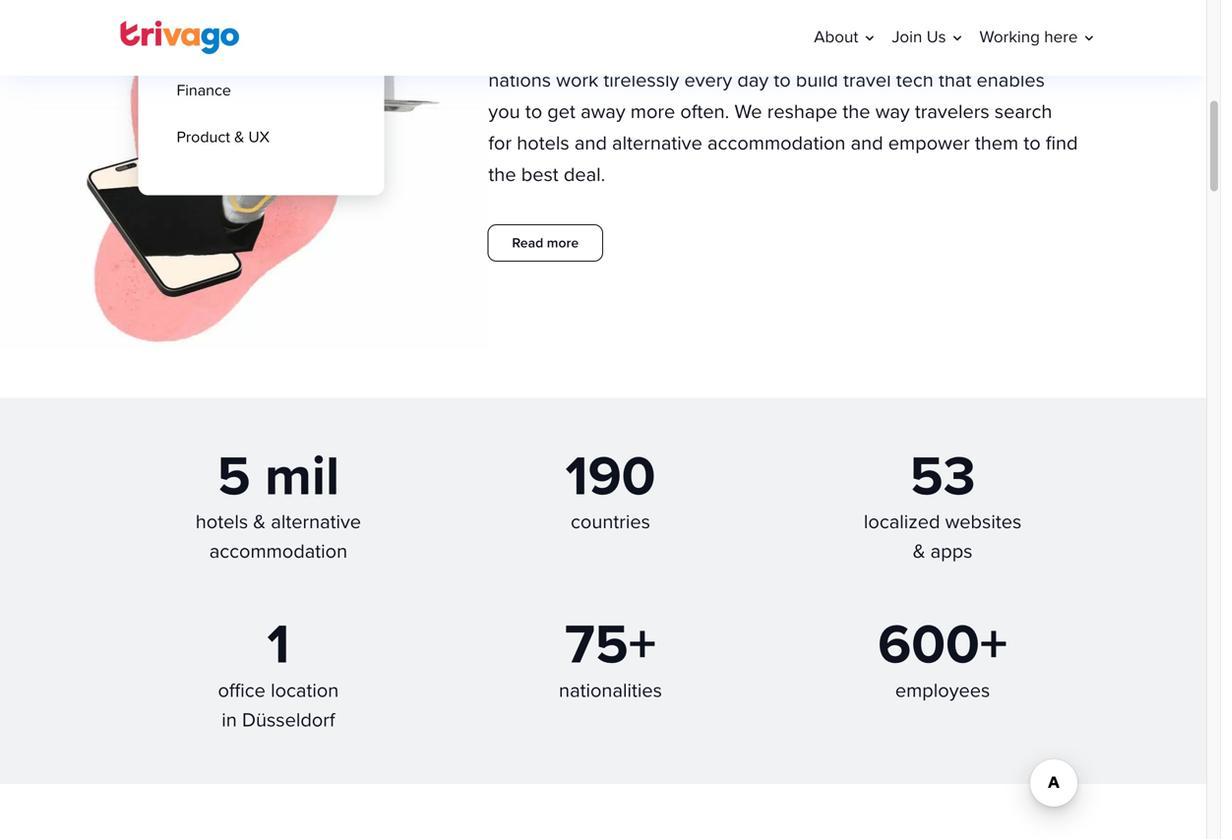 Task type: describe. For each thing, give the bounding box(es) containing it.
reshape
[[768, 100, 838, 124]]

day
[[738, 68, 769, 92]]

people button
[[155, 21, 384, 67]]

apps
[[931, 540, 973, 564]]

tirelessly
[[604, 68, 680, 92]]

our
[[889, 37, 917, 61]]

alternative inside 5 mil hotels & alternative accommodation
[[271, 510, 361, 535]]

in inside 1 office location in düsseldorf
[[222, 709, 237, 733]]

75+ nationalities
[[559, 613, 663, 703]]

location
[[271, 679, 339, 703]]

we know that travel plays a vital role in life, so our teams from 75+ nations work tirelessly every day to build travel tech that enables you to get away more often. we reshape the way travelers search for hotels and alternative accommodation and empower them to find the best deal.
[[489, 37, 1079, 187]]

from
[[980, 37, 1019, 61]]

1 vertical spatial to
[[526, 100, 543, 124]]

ux
[[249, 128, 270, 147]]

accommodation inside the we know that travel plays a vital role in life, so our teams from 75+ nations work tirelessly every day to build travel tech that enables you to get away more often. we reshape the way travelers search for hotels and alternative accommodation and empower them to find the best deal.
[[708, 131, 846, 155]]

53
[[910, 444, 976, 511]]

75+ inside 75+ nationalities
[[565, 613, 657, 679]]

build
[[796, 68, 839, 92]]

join us link
[[892, 0, 951, 75]]

find
[[1046, 131, 1079, 155]]

read more
[[512, 235, 579, 251]]

us
[[927, 27, 947, 47]]

a
[[714, 37, 724, 61]]

tech
[[897, 68, 934, 92]]

search
[[995, 100, 1053, 124]]

accommodation inside 5 mil hotels & alternative accommodation
[[209, 540, 348, 564]]

websites
[[946, 510, 1022, 535]]

product & ux button
[[155, 114, 384, 161]]

5
[[217, 444, 251, 511]]

190 countries
[[566, 444, 656, 535]]

countries
[[571, 510, 651, 535]]

1 and from the left
[[575, 131, 607, 155]]

about
[[815, 27, 859, 47]]

localized
[[864, 510, 941, 535]]

mil
[[265, 444, 340, 511]]

1 horizontal spatial that
[[939, 68, 972, 92]]

5 mil hotels & alternative accommodation
[[196, 444, 361, 564]]

for
[[489, 131, 512, 155]]

join
[[892, 27, 923, 47]]

you
[[489, 100, 521, 124]]

600+
[[878, 613, 1008, 679]]

enables
[[977, 68, 1045, 92]]

more inside the we know that travel plays a vital role in life, so our teams from 75+ nations work tirelessly every day to build travel tech that enables you to get away more often. we reshape the way travelers search for hotels and alternative accommodation and empower them to find the best deal.
[[631, 100, 676, 124]]

product & ux
[[177, 128, 270, 147]]

0 horizontal spatial we
[[489, 37, 516, 61]]

nations
[[489, 68, 551, 92]]

read more link
[[489, 225, 603, 261]]

travelers
[[916, 100, 990, 124]]

working here
[[980, 27, 1078, 47]]

every
[[685, 68, 733, 92]]

working here link
[[980, 0, 1082, 75]]

düsseldorf
[[242, 709, 335, 733]]



Task type: locate. For each thing, give the bounding box(es) containing it.
& inside 5 mil hotels & alternative accommodation
[[253, 510, 266, 535]]

here
[[1045, 27, 1078, 47]]

empower
[[889, 131, 970, 155]]

to left find
[[1024, 131, 1041, 155]]

1 horizontal spatial to
[[774, 68, 791, 92]]

2 horizontal spatial &
[[913, 540, 926, 564]]

get
[[548, 100, 576, 124]]

know
[[521, 37, 568, 61]]

0 vertical spatial hotels
[[517, 131, 570, 155]]

travel down so
[[844, 68, 892, 92]]

190
[[566, 444, 656, 511]]

0 vertical spatial in
[[808, 37, 823, 61]]

more right read
[[547, 235, 579, 251]]

0 horizontal spatial &
[[234, 128, 245, 147]]

1 vertical spatial travel
[[844, 68, 892, 92]]

travel up tirelessly
[[611, 37, 659, 61]]

0 horizontal spatial travel
[[611, 37, 659, 61]]

& inside 53 localized websites & apps
[[913, 540, 926, 564]]

0 vertical spatial &
[[234, 128, 245, 147]]

75+
[[1024, 37, 1056, 61], [565, 613, 657, 679]]

1 vertical spatial we
[[735, 100, 763, 124]]

accommodation down mil
[[209, 540, 348, 564]]

finance
[[177, 81, 231, 100]]

& left ux
[[234, 128, 245, 147]]

1 vertical spatial alternative
[[271, 510, 361, 535]]

read
[[512, 235, 544, 251]]

0 horizontal spatial and
[[575, 131, 607, 155]]

office
[[218, 679, 266, 703]]

join us
[[892, 27, 947, 47]]

600+ employees
[[878, 613, 1008, 703]]

1 vertical spatial more
[[547, 235, 579, 251]]

0 vertical spatial that
[[573, 37, 606, 61]]

& right "5"
[[253, 510, 266, 535]]

& left apps
[[913, 540, 926, 564]]

way
[[876, 100, 910, 124]]

and down way
[[851, 131, 884, 155]]

1
[[267, 613, 290, 679]]

to right day
[[774, 68, 791, 92]]

that up work
[[573, 37, 606, 61]]

work
[[557, 68, 599, 92]]

2 horizontal spatial to
[[1024, 131, 1041, 155]]

1 horizontal spatial and
[[851, 131, 884, 155]]

& for localized
[[913, 540, 926, 564]]

we up nations
[[489, 37, 516, 61]]

1 horizontal spatial more
[[631, 100, 676, 124]]

teams
[[922, 37, 975, 61]]

hotels up best
[[517, 131, 570, 155]]

in left life,
[[808, 37, 823, 61]]

0 vertical spatial travel
[[611, 37, 659, 61]]

so
[[863, 37, 883, 61]]

1 vertical spatial that
[[939, 68, 972, 92]]

people
[[177, 34, 225, 54]]

hotels inside 5 mil hotels & alternative accommodation
[[196, 510, 248, 535]]

best
[[522, 163, 559, 187]]

1 horizontal spatial hotels
[[517, 131, 570, 155]]

hotels
[[517, 131, 570, 155], [196, 510, 248, 535]]

them
[[976, 131, 1019, 155]]

2 and from the left
[[851, 131, 884, 155]]

1 vertical spatial the
[[489, 163, 516, 187]]

accommodation down reshape
[[708, 131, 846, 155]]

and
[[575, 131, 607, 155], [851, 131, 884, 155]]

plays
[[664, 37, 709, 61]]

2 vertical spatial to
[[1024, 131, 1041, 155]]

1 horizontal spatial in
[[808, 37, 823, 61]]

1 horizontal spatial &
[[253, 510, 266, 535]]

the down for
[[489, 163, 516, 187]]

1 horizontal spatial alternative
[[612, 131, 703, 155]]

75+ inside the we know that travel plays a vital role in life, so our teams from 75+ nations work tirelessly every day to build travel tech that enables you to get away more often. we reshape the way travelers search for hotels and alternative accommodation and empower them to find the best deal.
[[1024, 37, 1056, 61]]

more down tirelessly
[[631, 100, 676, 124]]

to
[[774, 68, 791, 92], [526, 100, 543, 124], [1024, 131, 1041, 155]]

and up deal.
[[575, 131, 607, 155]]

deal.
[[564, 163, 606, 187]]

1 vertical spatial in
[[222, 709, 237, 733]]

0 vertical spatial alternative
[[612, 131, 703, 155]]

more
[[631, 100, 676, 124], [547, 235, 579, 251]]

0 horizontal spatial the
[[489, 163, 516, 187]]

alternative
[[612, 131, 703, 155], [271, 510, 361, 535]]

the
[[843, 100, 871, 124], [489, 163, 516, 187]]

in down office
[[222, 709, 237, 733]]

& for mil
[[253, 510, 266, 535]]

life,
[[828, 37, 858, 61]]

product
[[177, 128, 230, 147]]

0 horizontal spatial more
[[547, 235, 579, 251]]

0 horizontal spatial that
[[573, 37, 606, 61]]

often.
[[681, 100, 730, 124]]

53 localized websites & apps
[[864, 444, 1022, 564]]

& inside button
[[234, 128, 245, 147]]

1 horizontal spatial accommodation
[[708, 131, 846, 155]]

alternative down often.
[[612, 131, 703, 155]]

accommodation
[[708, 131, 846, 155], [209, 540, 348, 564]]

1 vertical spatial 75+
[[565, 613, 657, 679]]

0 vertical spatial accommodation
[[708, 131, 846, 155]]

0 vertical spatial more
[[631, 100, 676, 124]]

1 vertical spatial hotels
[[196, 510, 248, 535]]

1 office location in düsseldorf
[[218, 613, 339, 733]]

0 horizontal spatial accommodation
[[209, 540, 348, 564]]

hotels inside the we know that travel plays a vital role in life, so our teams from 75+ nations work tirelessly every day to build travel tech that enables you to get away more often. we reshape the way travelers search for hotels and alternative accommodation and empower them to find the best deal.
[[517, 131, 570, 155]]

1 horizontal spatial travel
[[844, 68, 892, 92]]

that up travelers
[[939, 68, 972, 92]]

alternative right "5"
[[271, 510, 361, 535]]

that
[[573, 37, 606, 61], [939, 68, 972, 92]]

the left way
[[843, 100, 871, 124]]

0 horizontal spatial 75+
[[565, 613, 657, 679]]

employees
[[896, 679, 991, 703]]

0 horizontal spatial to
[[526, 100, 543, 124]]

0 vertical spatial we
[[489, 37, 516, 61]]

1 horizontal spatial 75+
[[1024, 37, 1056, 61]]

0 vertical spatial 75+
[[1024, 37, 1056, 61]]

2 vertical spatial &
[[913, 540, 926, 564]]

1 horizontal spatial we
[[735, 100, 763, 124]]

we down day
[[735, 100, 763, 124]]

nationalities
[[559, 679, 663, 703]]

role
[[769, 37, 803, 61]]

&
[[234, 128, 245, 147], [253, 510, 266, 535], [913, 540, 926, 564]]

in
[[808, 37, 823, 61], [222, 709, 237, 733]]

1 vertical spatial &
[[253, 510, 266, 535]]

to left the get
[[526, 100, 543, 124]]

vital
[[730, 37, 764, 61]]

1 vertical spatial accommodation
[[209, 540, 348, 564]]

about link
[[815, 0, 863, 75]]

1 horizontal spatial the
[[843, 100, 871, 124]]

0 vertical spatial to
[[774, 68, 791, 92]]

in inside the we know that travel plays a vital role in life, so our teams from 75+ nations work tirelessly every day to build travel tech that enables you to get away more often. we reshape the way travelers search for hotels and alternative accommodation and empower them to find the best deal.
[[808, 37, 823, 61]]

travel
[[611, 37, 659, 61], [844, 68, 892, 92]]

0 vertical spatial the
[[843, 100, 871, 124]]

0 horizontal spatial alternative
[[271, 510, 361, 535]]

hotels left mil
[[196, 510, 248, 535]]

away
[[581, 100, 626, 124]]

0 horizontal spatial hotels
[[196, 510, 248, 535]]

0 horizontal spatial in
[[222, 709, 237, 733]]

finance button
[[155, 67, 384, 114]]

we
[[489, 37, 516, 61], [735, 100, 763, 124]]

alternative inside the we know that travel plays a vital role in life, so our teams from 75+ nations work tirelessly every day to build travel tech that enables you to get away more often. we reshape the way travelers search for hotels and alternative accommodation and empower them to find the best deal.
[[612, 131, 703, 155]]

working
[[980, 27, 1041, 47]]



Task type: vqa. For each thing, say whether or not it's contained in the screenshot.
second – from right
no



